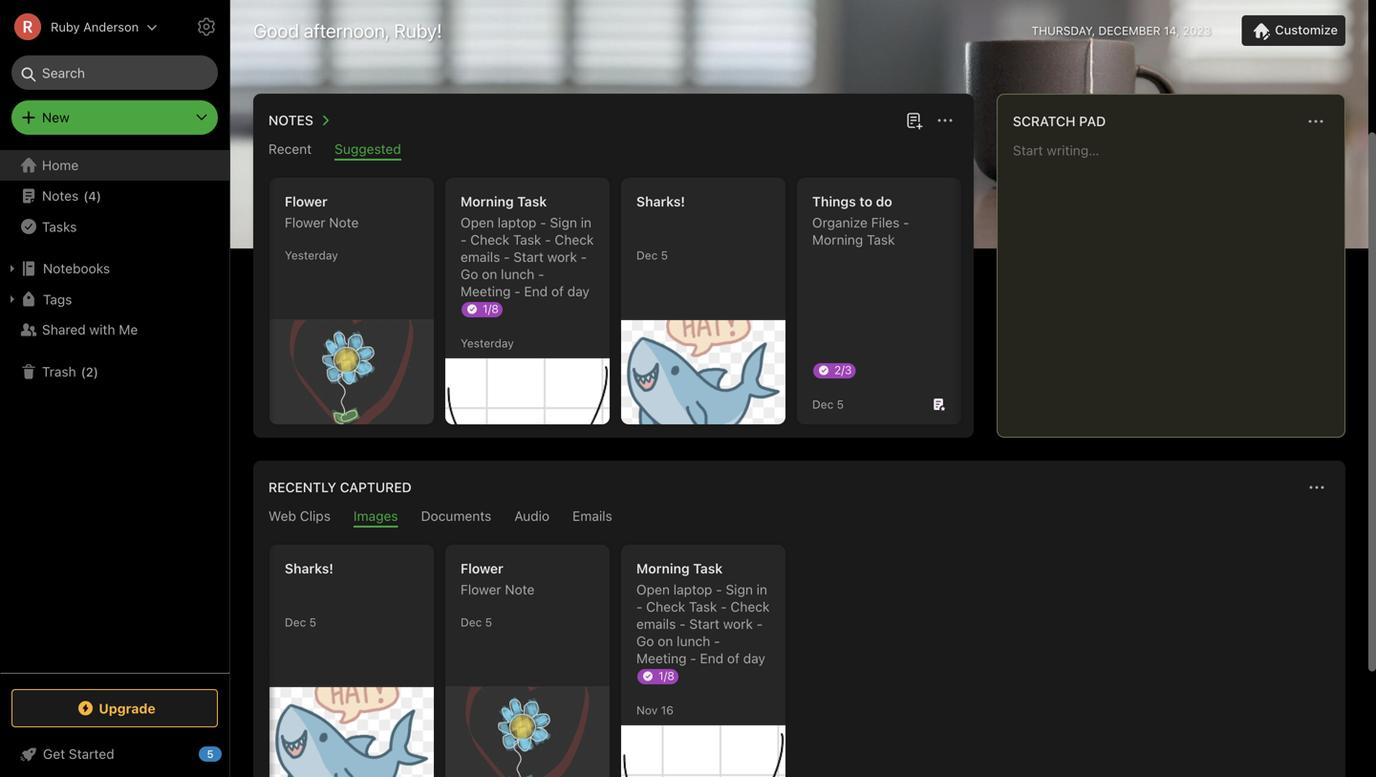Task type: locate. For each thing, give the bounding box(es) containing it.
1 vertical spatial sharks!
[[285, 561, 334, 577]]

upgrade
[[99, 701, 156, 716]]

0 vertical spatial meeting
[[461, 283, 511, 299]]

tab list containing recent
[[257, 141, 970, 161]]

1 vertical spatial go
[[637, 633, 654, 649]]

1/8 inside images tab panel
[[659, 669, 675, 683]]

) inside trash ( 2 )
[[94, 365, 98, 379]]

0 vertical spatial work
[[548, 249, 577, 265]]

note for dec 5
[[505, 582, 535, 598]]

work inside images tab panel
[[723, 616, 753, 632]]

0 vertical spatial morning task open laptop - sign in - check task - check emails - start work - go on lunch - meeting - end of day
[[461, 194, 594, 299]]

dec
[[637, 249, 658, 262], [813, 398, 834, 411], [285, 616, 306, 629], [461, 616, 482, 629]]

1/8 inside suggested tab panel
[[483, 302, 499, 316]]

images tab panel
[[253, 528, 1346, 777]]

1 vertical spatial on
[[658, 633, 673, 649]]

laptop inside images tab panel
[[674, 582, 713, 598]]

0 vertical spatial sharks!
[[637, 194, 686, 209]]

documents
[[421, 508, 492, 524]]

0 vertical spatial open
[[461, 215, 494, 230]]

end inside suggested tab panel
[[524, 283, 548, 299]]

shared with me
[[42, 322, 138, 338]]

morning for yesterday
[[461, 194, 514, 209]]

go for nov 16
[[637, 633, 654, 649]]

0 horizontal spatial end
[[524, 283, 548, 299]]

in for yesterday
[[581, 215, 592, 230]]

0 vertical spatial note
[[329, 215, 359, 230]]

pad
[[1080, 113, 1106, 129]]

0 vertical spatial yesterday
[[285, 249, 338, 262]]

Account field
[[0, 8, 158, 46]]

0 vertical spatial laptop
[[498, 215, 537, 230]]

thursday, december 14, 2023
[[1032, 24, 1212, 37]]

in inside images tab panel
[[757, 582, 768, 598]]

0 vertical spatial flower flower note
[[285, 194, 359, 230]]

day inside suggested tab panel
[[568, 283, 590, 299]]

suggested tab panel
[[253, 161, 1154, 438]]

day for yesterday
[[568, 283, 590, 299]]

0 horizontal spatial sharks!
[[285, 561, 334, 577]]

recent
[[269, 141, 312, 157]]

morning
[[461, 194, 514, 209], [813, 232, 864, 248], [637, 561, 690, 577]]

0 vertical spatial start
[[514, 249, 544, 265]]

0 horizontal spatial sign
[[550, 215, 577, 230]]

0 horizontal spatial in
[[581, 215, 592, 230]]

) for notes
[[96, 189, 101, 203]]

more actions field for scratch pad
[[1303, 108, 1330, 135]]

sharks! inside images tab panel
[[285, 561, 334, 577]]

1 vertical spatial start
[[690, 616, 720, 632]]

0 horizontal spatial morning task open laptop - sign in - check task - check emails - start work - go on lunch - meeting - end of day
[[461, 194, 594, 299]]

1 horizontal spatial start
[[690, 616, 720, 632]]

)
[[96, 189, 101, 203], [94, 365, 98, 379]]

0 horizontal spatial day
[[568, 283, 590, 299]]

sign inside images tab panel
[[726, 582, 753, 598]]

meeting for nov 16
[[637, 651, 687, 666]]

in inside suggested tab panel
[[581, 215, 592, 230]]

nov
[[637, 704, 658, 717]]

get started
[[43, 746, 114, 762]]

1 horizontal spatial on
[[658, 633, 673, 649]]

1 vertical spatial flower flower note
[[461, 561, 535, 598]]

scratch pad button
[[1010, 110, 1106, 133]]

lunch inside suggested tab panel
[[501, 266, 535, 282]]

1 vertical spatial sign
[[726, 582, 753, 598]]

flower flower note
[[285, 194, 359, 230], [461, 561, 535, 598]]

morning task open laptop - sign in - check task - check emails - start work - go on lunch - meeting - end of day
[[461, 194, 594, 299], [637, 561, 770, 666]]

2 vertical spatial morning
[[637, 561, 690, 577]]

( inside notes ( 4 )
[[83, 189, 88, 203]]

( right trash
[[81, 365, 86, 379]]

sign inside suggested tab panel
[[550, 215, 577, 230]]

) inside notes ( 4 )
[[96, 189, 101, 203]]

tab list for flower flower note
[[257, 508, 1342, 528]]

0 horizontal spatial open
[[461, 215, 494, 230]]

upgrade button
[[11, 689, 218, 728]]

1 vertical spatial note
[[505, 582, 535, 598]]

1 horizontal spatial day
[[744, 651, 766, 666]]

2 horizontal spatial morning
[[813, 232, 864, 248]]

go for yesterday
[[461, 266, 478, 282]]

( down home link
[[83, 189, 88, 203]]

1 vertical spatial morning
[[813, 232, 864, 248]]

1 vertical spatial notes
[[42, 188, 79, 204]]

documents tab
[[421, 508, 492, 528]]

1/8 for nov 16
[[659, 669, 675, 683]]

meeting inside suggested tab panel
[[461, 283, 511, 299]]

morning inside things to do organize files - morning task
[[813, 232, 864, 248]]

1 horizontal spatial open
[[637, 582, 670, 598]]

anderson
[[83, 20, 139, 34]]

trash ( 2 )
[[42, 364, 98, 380]]

thumbnail image
[[270, 320, 434, 425], [621, 320, 786, 425], [446, 359, 610, 425], [270, 687, 434, 777], [446, 687, 610, 777], [621, 726, 786, 777]]

notes
[[269, 112, 313, 128], [42, 188, 79, 204]]

trash
[[42, 364, 76, 380]]

note inside suggested tab panel
[[329, 215, 359, 230]]

0 horizontal spatial laptop
[[498, 215, 537, 230]]

Help and Learning task checklist field
[[0, 739, 229, 770]]

customize button
[[1242, 15, 1346, 46]]

go inside suggested tab panel
[[461, 266, 478, 282]]

work for yesterday
[[548, 249, 577, 265]]

1 vertical spatial )
[[94, 365, 98, 379]]

1 horizontal spatial meeting
[[637, 651, 687, 666]]

tree
[[0, 150, 229, 672]]

0 horizontal spatial go
[[461, 266, 478, 282]]

1 horizontal spatial in
[[757, 582, 768, 598]]

1 vertical spatial day
[[744, 651, 766, 666]]

customize
[[1276, 23, 1339, 37]]

emails for nov 16
[[637, 616, 676, 632]]

0 vertical spatial on
[[482, 266, 498, 282]]

sign for nov 16
[[726, 582, 753, 598]]

0 vertical spatial go
[[461, 266, 478, 282]]

flower flower note for yesterday
[[285, 194, 359, 230]]

more actions image
[[1306, 476, 1329, 499]]

start inside images tab panel
[[690, 616, 720, 632]]

flower flower note down recent tab in the left of the page
[[285, 194, 359, 230]]

nov 16
[[637, 704, 674, 717]]

notebooks
[[43, 261, 110, 276]]

(
[[83, 189, 88, 203], [81, 365, 86, 379]]

meeting
[[461, 283, 511, 299], [637, 651, 687, 666]]

notes down home
[[42, 188, 79, 204]]

1 horizontal spatial notes
[[269, 112, 313, 128]]

morning task open laptop - sign in - check task - check emails - start work - go on lunch - meeting - end of day inside suggested tab panel
[[461, 194, 594, 299]]

4
[[88, 189, 96, 203]]

more actions image
[[934, 109, 957, 132], [1305, 110, 1328, 133]]

work inside suggested tab panel
[[548, 249, 577, 265]]

open inside suggested tab panel
[[461, 215, 494, 230]]

organize
[[813, 215, 868, 230]]

) down home link
[[96, 189, 101, 203]]

0 vertical spatial of
[[552, 283, 564, 299]]

0 horizontal spatial 1/8
[[483, 302, 499, 316]]

1 horizontal spatial emails
[[637, 616, 676, 632]]

new button
[[11, 100, 218, 135]]

1 horizontal spatial lunch
[[677, 633, 711, 649]]

None search field
[[25, 55, 205, 90]]

of
[[552, 283, 564, 299], [728, 651, 740, 666]]

good
[[253, 19, 299, 42]]

tags button
[[0, 284, 229, 315]]

dec 5
[[637, 249, 668, 262], [813, 398, 844, 411], [285, 616, 317, 629], [461, 616, 492, 629]]

0 horizontal spatial emails
[[461, 249, 500, 265]]

clips
[[300, 508, 331, 524]]

0 vertical spatial )
[[96, 189, 101, 203]]

Start writing… text field
[[1014, 142, 1344, 422]]

lunch inside images tab panel
[[677, 633, 711, 649]]

0 vertical spatial 1/8
[[483, 302, 499, 316]]

14,
[[1164, 24, 1180, 37]]

note down suggested tab at the top left of page
[[329, 215, 359, 230]]

of inside images tab panel
[[728, 651, 740, 666]]

day
[[568, 283, 590, 299], [744, 651, 766, 666]]

0 horizontal spatial note
[[329, 215, 359, 230]]

1 vertical spatial tab list
[[257, 508, 1342, 528]]

1 vertical spatial work
[[723, 616, 753, 632]]

1 horizontal spatial go
[[637, 633, 654, 649]]

5 inside help and learning task checklist field
[[207, 748, 214, 761]]

start
[[514, 249, 544, 265], [690, 616, 720, 632]]

on inside images tab panel
[[658, 633, 673, 649]]

0 vertical spatial (
[[83, 189, 88, 203]]

1 tab list from the top
[[257, 141, 970, 161]]

day inside images tab panel
[[744, 651, 766, 666]]

1 horizontal spatial 1/8
[[659, 669, 675, 683]]

1 vertical spatial of
[[728, 651, 740, 666]]

0 vertical spatial emails
[[461, 249, 500, 265]]

scratch
[[1014, 113, 1076, 129]]

0 horizontal spatial start
[[514, 249, 544, 265]]

go inside images tab panel
[[637, 633, 654, 649]]

laptop
[[498, 215, 537, 230], [674, 582, 713, 598]]

on for yesterday
[[482, 266, 498, 282]]

in
[[581, 215, 592, 230], [757, 582, 768, 598]]

0 vertical spatial lunch
[[501, 266, 535, 282]]

tree containing home
[[0, 150, 229, 672]]

0 vertical spatial end
[[524, 283, 548, 299]]

tab list containing web clips
[[257, 508, 1342, 528]]

0 horizontal spatial meeting
[[461, 283, 511, 299]]

1 horizontal spatial of
[[728, 651, 740, 666]]

0 horizontal spatial on
[[482, 266, 498, 282]]

task inside things to do organize files - morning task
[[867, 232, 895, 248]]

end inside images tab panel
[[700, 651, 724, 666]]

end for nov 16
[[700, 651, 724, 666]]

1 vertical spatial morning task open laptop - sign in - check task - check emails - start work - go on lunch - meeting - end of day
[[637, 561, 770, 666]]

1 vertical spatial (
[[81, 365, 86, 379]]

laptop inside suggested tab panel
[[498, 215, 537, 230]]

laptop for nov 16
[[674, 582, 713, 598]]

1 horizontal spatial laptop
[[674, 582, 713, 598]]

notes up the recent
[[269, 112, 313, 128]]

on inside suggested tab panel
[[482, 266, 498, 282]]

check
[[471, 232, 510, 248], [555, 232, 594, 248], [647, 599, 686, 615], [731, 599, 770, 615]]

go
[[461, 266, 478, 282], [637, 633, 654, 649]]

note for yesterday
[[329, 215, 359, 230]]

suggested
[[335, 141, 401, 157]]

1 vertical spatial end
[[700, 651, 724, 666]]

0 vertical spatial day
[[568, 283, 590, 299]]

morning inside images tab panel
[[637, 561, 690, 577]]

shared
[[42, 322, 86, 338]]

on
[[482, 266, 498, 282], [658, 633, 673, 649]]

images tab
[[354, 508, 398, 528]]

task
[[518, 194, 547, 209], [513, 232, 542, 248], [867, 232, 895, 248], [693, 561, 723, 577], [689, 599, 718, 615]]

1 horizontal spatial end
[[700, 651, 724, 666]]

notes inside button
[[269, 112, 313, 128]]

laptop for yesterday
[[498, 215, 537, 230]]

notes ( 4 )
[[42, 188, 101, 204]]

0 horizontal spatial morning
[[461, 194, 514, 209]]

1 horizontal spatial note
[[505, 582, 535, 598]]

5
[[661, 249, 668, 262], [837, 398, 844, 411], [309, 616, 317, 629], [485, 616, 492, 629], [207, 748, 214, 761]]

0 vertical spatial sign
[[550, 215, 577, 230]]

1/8 for yesterday
[[483, 302, 499, 316]]

More actions field
[[932, 107, 959, 134], [1303, 108, 1330, 135], [1304, 474, 1331, 501]]

Search text field
[[25, 55, 205, 90]]

flower flower note down audio "tab"
[[461, 561, 535, 598]]

morning task open laptop - sign in - check task - check emails - start work - go on lunch - meeting - end of day inside images tab panel
[[637, 561, 770, 666]]

1 vertical spatial meeting
[[637, 651, 687, 666]]

1 vertical spatial lunch
[[677, 633, 711, 649]]

1 horizontal spatial sharks!
[[637, 194, 686, 209]]

0 vertical spatial morning
[[461, 194, 514, 209]]

sign
[[550, 215, 577, 230], [726, 582, 753, 598]]

start inside suggested tab panel
[[514, 249, 544, 265]]

1 vertical spatial in
[[757, 582, 768, 598]]

note inside images tab panel
[[505, 582, 535, 598]]

open for nov 16
[[637, 582, 670, 598]]

note down audio "tab"
[[505, 582, 535, 598]]

( inside trash ( 2 )
[[81, 365, 86, 379]]

1 horizontal spatial flower flower note
[[461, 561, 535, 598]]

emails inside images tab panel
[[637, 616, 676, 632]]

yesterday
[[285, 249, 338, 262], [461, 337, 514, 350]]

audio tab
[[515, 508, 550, 528]]

open inside images tab panel
[[637, 582, 670, 598]]

-
[[540, 215, 547, 230], [904, 215, 910, 230], [461, 232, 467, 248], [545, 232, 551, 248], [504, 249, 510, 265], [581, 249, 587, 265], [538, 266, 545, 282], [515, 283, 521, 299], [716, 582, 723, 598], [637, 599, 643, 615], [721, 599, 727, 615], [680, 616, 686, 632], [757, 616, 763, 632], [714, 633, 721, 649], [691, 651, 697, 666]]

on for nov 16
[[658, 633, 673, 649]]

1 vertical spatial yesterday
[[461, 337, 514, 350]]

1 horizontal spatial morning task open laptop - sign in - check task - check emails - start work - go on lunch - meeting - end of day
[[637, 561, 770, 666]]

1 vertical spatial emails
[[637, 616, 676, 632]]

1 horizontal spatial morning
[[637, 561, 690, 577]]

work
[[548, 249, 577, 265], [723, 616, 753, 632]]

morning task open laptop - sign in - check task - check emails - start work - go on lunch - meeting - end of day for yesterday
[[461, 194, 594, 299]]

tasks
[[42, 219, 77, 234]]

notebooks link
[[0, 253, 229, 284]]

emails
[[461, 249, 500, 265], [637, 616, 676, 632]]

1 horizontal spatial work
[[723, 616, 753, 632]]

note
[[329, 215, 359, 230], [505, 582, 535, 598]]

0 horizontal spatial lunch
[[501, 266, 535, 282]]

settings image
[[195, 15, 218, 38]]

emails inside suggested tab panel
[[461, 249, 500, 265]]

0 horizontal spatial of
[[552, 283, 564, 299]]

0 vertical spatial in
[[581, 215, 592, 230]]

0 horizontal spatial notes
[[42, 188, 79, 204]]

open for yesterday
[[461, 215, 494, 230]]

captured
[[340, 480, 412, 495]]

open
[[461, 215, 494, 230], [637, 582, 670, 598]]

1 vertical spatial laptop
[[674, 582, 713, 598]]

notes button
[[265, 109, 336, 132]]

meeting inside images tab panel
[[637, 651, 687, 666]]

tab list
[[257, 141, 970, 161], [257, 508, 1342, 528]]

( for trash
[[81, 365, 86, 379]]

flower flower note inside images tab panel
[[461, 561, 535, 598]]

sharks!
[[637, 194, 686, 209], [285, 561, 334, 577]]

to
[[860, 194, 873, 209]]

1 vertical spatial open
[[637, 582, 670, 598]]

flower
[[285, 194, 328, 209], [285, 215, 326, 230], [461, 561, 504, 577], [461, 582, 502, 598]]

1/8
[[483, 302, 499, 316], [659, 669, 675, 683]]

0 horizontal spatial yesterday
[[285, 249, 338, 262]]

0 vertical spatial notes
[[269, 112, 313, 128]]

0 vertical spatial tab list
[[257, 141, 970, 161]]

web
[[269, 508, 296, 524]]

2 tab list from the top
[[257, 508, 1342, 528]]

) right trash
[[94, 365, 98, 379]]

0 horizontal spatial flower flower note
[[285, 194, 359, 230]]

end
[[524, 283, 548, 299], [700, 651, 724, 666]]

images
[[354, 508, 398, 524]]

1 vertical spatial 1/8
[[659, 669, 675, 683]]

flower flower note inside suggested tab panel
[[285, 194, 359, 230]]

0 horizontal spatial work
[[548, 249, 577, 265]]

1 horizontal spatial sign
[[726, 582, 753, 598]]

of inside suggested tab panel
[[552, 283, 564, 299]]

lunch
[[501, 266, 535, 282], [677, 633, 711, 649]]



Task type: vqa. For each thing, say whether or not it's contained in the screenshot.
the Add tag image
no



Task type: describe. For each thing, give the bounding box(es) containing it.
sign for yesterday
[[550, 215, 577, 230]]

home link
[[0, 150, 229, 181]]

web clips
[[269, 508, 331, 524]]

more actions field for recently captured
[[1304, 474, 1331, 501]]

audio
[[515, 508, 550, 524]]

expand notebooks image
[[5, 261, 20, 276]]

afternoon,
[[304, 19, 390, 42]]

16
[[661, 704, 674, 717]]

new
[[42, 109, 70, 125]]

1 horizontal spatial more actions image
[[1305, 110, 1328, 133]]

( for notes
[[83, 189, 88, 203]]

home
[[42, 157, 79, 173]]

lunch for yesterday
[[501, 266, 535, 282]]

ruby anderson
[[51, 20, 139, 34]]

flower flower note for dec 5
[[461, 561, 535, 598]]

tasks button
[[0, 211, 229, 242]]

end for yesterday
[[524, 283, 548, 299]]

good afternoon, ruby!
[[253, 19, 442, 42]]

tags
[[43, 291, 72, 307]]

started
[[69, 746, 114, 762]]

suggested tab
[[335, 141, 401, 161]]

emails tab
[[573, 508, 613, 528]]

files
[[872, 215, 900, 230]]

ruby
[[51, 20, 80, 34]]

2
[[86, 365, 94, 379]]

start for yesterday
[[514, 249, 544, 265]]

) for trash
[[94, 365, 98, 379]]

december
[[1099, 24, 1161, 37]]

emails for yesterday
[[461, 249, 500, 265]]

get
[[43, 746, 65, 762]]

of for nov 16
[[728, 651, 740, 666]]

1 horizontal spatial yesterday
[[461, 337, 514, 350]]

emails
[[573, 508, 613, 524]]

- inside things to do organize files - morning task
[[904, 215, 910, 230]]

notes for notes ( 4 )
[[42, 188, 79, 204]]

web clips tab
[[269, 508, 331, 528]]

do
[[876, 194, 893, 209]]

of for yesterday
[[552, 283, 564, 299]]

thursday,
[[1032, 24, 1096, 37]]

click to collapse image
[[222, 742, 237, 765]]

recently
[[269, 480, 337, 495]]

shared with me link
[[0, 315, 229, 345]]

things to do organize files - morning task
[[813, 194, 910, 248]]

start for nov 16
[[690, 616, 720, 632]]

notes for notes
[[269, 112, 313, 128]]

lunch for nov 16
[[677, 633, 711, 649]]

things
[[813, 194, 856, 209]]

sharks! inside suggested tab panel
[[637, 194, 686, 209]]

scratch pad
[[1014, 113, 1106, 129]]

recently captured button
[[265, 476, 412, 499]]

morning for nov 16
[[637, 561, 690, 577]]

work for nov 16
[[723, 616, 753, 632]]

0 horizontal spatial more actions image
[[934, 109, 957, 132]]

tab list for morning task open laptop - sign in - check task - check emails - start work - go on lunch - meeting - end of day
[[257, 141, 970, 161]]

2023
[[1183, 24, 1212, 37]]

morning task open laptop - sign in - check task - check emails - start work - go on lunch - meeting - end of day for nov 16
[[637, 561, 770, 666]]

day for nov 16
[[744, 651, 766, 666]]

2/3
[[835, 363, 852, 377]]

recently captured
[[269, 480, 412, 495]]

me
[[119, 322, 138, 338]]

with
[[89, 322, 115, 338]]

expand tags image
[[5, 292, 20, 307]]

ruby!
[[394, 19, 442, 42]]

meeting for yesterday
[[461, 283, 511, 299]]

recent tab
[[269, 141, 312, 161]]

in for nov 16
[[757, 582, 768, 598]]



